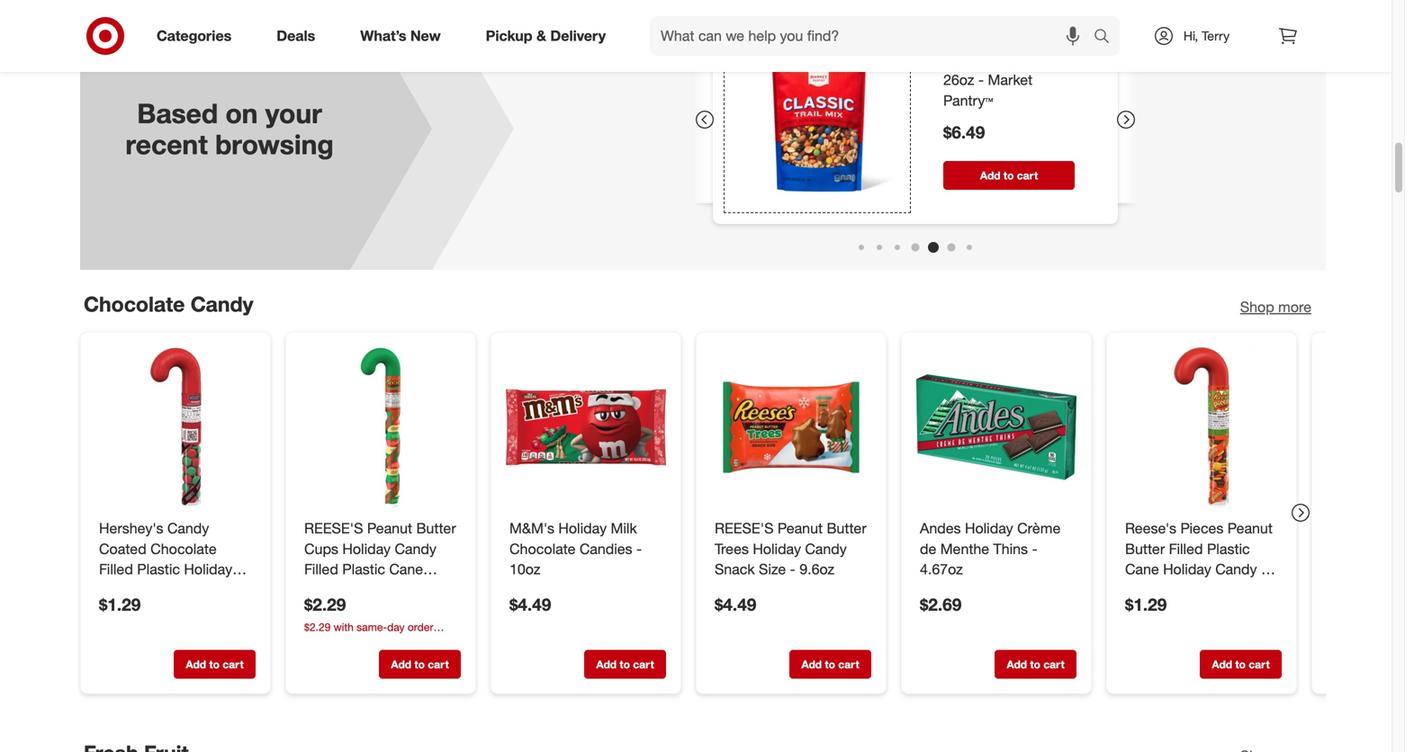 Task type: describe. For each thing, give the bounding box(es) containing it.
on
[[226, 97, 258, 130]]

add for m&m's holiday milk chocolate candies - 10oz
[[596, 658, 617, 672]]

9.6oz
[[800, 561, 835, 579]]

reese's for cups
[[304, 520, 363, 538]]

hershey's candy coated chocolate filled plastic holiday cane - 1.4oz $1.29
[[99, 520, 232, 615]]

plastic for $1.29
[[137, 561, 180, 579]]

terry
[[1202, 28, 1230, 44]]

holiday inside reese's pieces peanut butter filled plastic cane holiday candy - 1.4oz $1.29
[[1164, 561, 1212, 579]]

add to cart button for reese's peanut butter trees holiday candy snack size - 9.6oz
[[790, 651, 872, 679]]

reese's for trees
[[715, 520, 774, 538]]

to for m&m's holiday milk chocolate candies - 10oz
[[620, 658, 630, 672]]

holiday inside reese's peanut butter cups holiday candy filled plastic cane miniatures - 2.17oz $2.29 $2.29 with same-day order services
[[343, 541, 391, 558]]

market
[[988, 71, 1033, 89]]

add to cart button for reese's peanut butter cups holiday candy filled plastic cane miniatures - 2.17oz
[[379, 651, 461, 679]]

hershey's
[[99, 520, 163, 538]]

$1.29 inside hershey's candy coated chocolate filled plastic holiday cane - 1.4oz $1.29
[[99, 595, 141, 615]]

cane inside hershey's candy coated chocolate filled plastic holiday cane - 1.4oz $1.29
[[99, 582, 133, 599]]

cart for reese's peanut butter cups holiday candy filled plastic cane miniatures - 2.17oz
[[428, 658, 449, 672]]

$4.49 for snack
[[715, 595, 757, 615]]

pickup & delivery link
[[471, 16, 629, 56]]

filled for $1.29
[[99, 561, 133, 579]]

What can we help you find? suggestions appear below search field
[[650, 16, 1099, 56]]

2.17oz
[[385, 582, 428, 599]]

candy inside reese's pieces peanut butter filled plastic cane holiday candy - 1.4oz $1.29
[[1216, 561, 1258, 579]]

snack
[[715, 561, 755, 579]]

categories link
[[141, 16, 254, 56]]

to for reese's peanut butter trees holiday candy snack size - 9.6oz
[[825, 658, 836, 672]]

what's new link
[[345, 16, 463, 56]]

2 $2.29 from the top
[[304, 621, 331, 634]]

candy inside reese's peanut butter cups holiday candy filled plastic cane miniatures - 2.17oz $2.29 $2.29 with same-day order services
[[395, 541, 437, 558]]

reese's peanut butter trees holiday candy snack size - 9.6oz
[[715, 520, 867, 579]]

search
[[1086, 29, 1129, 46]]

miniatures
[[304, 582, 371, 599]]

reese's peanut butter cups holiday candy filled plastic cane miniatures - 2.17oz $2.29 $2.29 with same-day order services
[[304, 520, 456, 650]]

hi,
[[1184, 28, 1199, 44]]

based on your recent browsing
[[125, 97, 334, 161]]

deals link
[[261, 16, 338, 56]]

add to cart button for hershey's candy coated chocolate filled plastic holiday cane - 1.4oz
[[174, 651, 256, 679]]

1.4oz inside hershey's candy coated chocolate filled plastic holiday cane - 1.4oz $1.29
[[147, 582, 182, 599]]

recent
[[125, 128, 208, 161]]

filled inside reese's peanut butter cups holiday candy filled plastic cane miniatures - 2.17oz $2.29 $2.29 with same-day order services
[[304, 561, 338, 579]]

cart for andes holiday crème de menthe thins - 4.67oz
[[1044, 658, 1065, 672]]

pickup
[[486, 27, 533, 45]]

holiday inside hershey's candy coated chocolate filled plastic holiday cane - 1.4oz $1.29
[[184, 561, 232, 579]]

candies
[[580, 541, 633, 558]]

chocolate candy
[[84, 292, 254, 317]]

add for hershey's candy coated chocolate filled plastic holiday cane - 1.4oz
[[186, 658, 206, 672]]

candy inside 'reese's peanut butter trees holiday candy snack size - 9.6oz'
[[806, 541, 847, 558]]

reese's peanut butter trees holiday candy snack size - 9.6oz link
[[715, 519, 868, 580]]

- inside reese's pieces peanut butter filled plastic cane holiday candy - 1.4oz $1.29
[[1262, 561, 1267, 579]]

day
[[387, 621, 405, 634]]

delivery
[[551, 27, 606, 45]]

coated
[[99, 541, 147, 558]]

mix
[[1024, 51, 1047, 68]]

services
[[304, 636, 345, 650]]

new
[[411, 27, 441, 45]]

$4.49 for 10oz
[[510, 595, 551, 615]]

add to cart button for andes holiday crème de menthe thins - 4.67oz
[[995, 651, 1077, 679]]

more
[[1279, 299, 1312, 316]]

pieces
[[1181, 520, 1224, 538]]

what's
[[360, 27, 407, 45]]

cart inside $6.49 add to cart
[[1018, 169, 1039, 183]]

shop more button
[[1241, 297, 1312, 318]]

cups
[[304, 541, 339, 558]]

m&m's holiday milk chocolate candies - 10oz
[[510, 520, 642, 579]]

- inside hershey's candy coated chocolate filled plastic holiday cane - 1.4oz $1.29
[[137, 582, 143, 599]]



Task type: vqa. For each thing, say whether or not it's contained in the screenshot.
Add associated with Reese's Pieces Peanut Butter Filled Plastic Cane Holiday Candy - 1.4oz
yes



Task type: locate. For each thing, give the bounding box(es) containing it.
cart for m&m's holiday milk chocolate candies - 10oz
[[633, 658, 654, 672]]

chocolate for hershey's candy coated chocolate filled plastic holiday cane - 1.4oz $1.29
[[151, 541, 217, 558]]

classic trail mix - 26oz - market pantry™ image
[[728, 30, 908, 210], [728, 30, 908, 210]]

reese's
[[304, 520, 363, 538], [715, 520, 774, 538]]

1.4oz down reese's
[[1126, 582, 1161, 599]]

plastic inside hershey's candy coated chocolate filled plastic holiday cane - 1.4oz $1.29
[[137, 561, 180, 579]]

1 horizontal spatial plastic
[[342, 561, 385, 579]]

filled down pieces
[[1170, 541, 1204, 558]]

cane down reese's
[[1126, 561, 1160, 579]]

cart for reese's peanut butter trees holiday candy snack size - 9.6oz
[[839, 658, 860, 672]]

m&m's
[[510, 520, 555, 538]]

m&m's holiday milk chocolate candies - 10oz image
[[506, 348, 666, 508], [506, 348, 666, 508]]

add to cart for reese's pieces peanut butter filled plastic cane holiday candy - 1.4oz
[[1212, 658, 1270, 672]]

1.4oz inside reese's pieces peanut butter filled plastic cane holiday candy - 1.4oz $1.29
[[1126, 582, 1161, 599]]

add to cart button
[[944, 161, 1075, 190], [174, 651, 256, 679], [379, 651, 461, 679], [584, 651, 666, 679], [790, 651, 872, 679], [995, 651, 1077, 679], [1200, 651, 1282, 679]]

reese's up trees
[[715, 520, 774, 538]]

2 reese's from the left
[[715, 520, 774, 538]]

to for reese's peanut butter cups holiday candy filled plastic cane miniatures - 2.17oz
[[415, 658, 425, 672]]

plastic down coated
[[137, 561, 180, 579]]

2 horizontal spatial peanut
[[1228, 520, 1273, 538]]

candy inside hershey's candy coated chocolate filled plastic holiday cane - 1.4oz $1.29
[[167, 520, 209, 538]]

andes holiday crème de menthe thins - 4.67oz link
[[920, 519, 1073, 580]]

classic trail mix - 26oz - market pantry™
[[944, 51, 1056, 110]]

peanut
[[367, 520, 412, 538], [778, 520, 823, 538], [1228, 520, 1273, 538]]

- inside andes holiday crème de menthe thins - 4.67oz
[[1033, 541, 1038, 558]]

to
[[1004, 169, 1015, 183], [209, 658, 220, 672], [415, 658, 425, 672], [620, 658, 630, 672], [825, 658, 836, 672], [1031, 658, 1041, 672], [1236, 658, 1246, 672]]

add to cart for reese's peanut butter cups holiday candy filled plastic cane miniatures - 2.17oz
[[391, 658, 449, 672]]

add for andes holiday crème de menthe thins - 4.67oz
[[1007, 658, 1028, 672]]

&
[[537, 27, 547, 45]]

$1.29 down reese's
[[1126, 595, 1167, 615]]

1 $2.29 from the top
[[304, 595, 346, 615]]

filled down cups at the bottom left
[[304, 561, 338, 579]]

reese's peanut butter cups holiday candy filled plastic cane miniatures - 2.17oz link
[[304, 519, 457, 599]]

shop
[[1241, 299, 1275, 316]]

plastic inside reese's peanut butter cups holiday candy filled plastic cane miniatures - 2.17oz $2.29 $2.29 with same-day order services
[[342, 561, 385, 579]]

1 $4.49 from the left
[[510, 595, 551, 615]]

add to cart for reese's peanut butter trees holiday candy snack size - 9.6oz
[[802, 658, 860, 672]]

size
[[759, 561, 786, 579]]

menthe
[[941, 541, 990, 558]]

crème
[[1018, 520, 1061, 538]]

butter down reese's
[[1126, 541, 1166, 558]]

1 horizontal spatial reese's
[[715, 520, 774, 538]]

2 peanut from the left
[[778, 520, 823, 538]]

pickup & delivery
[[486, 27, 606, 45]]

0 vertical spatial $2.29
[[304, 595, 346, 615]]

$2.29 up services
[[304, 621, 331, 634]]

de
[[920, 541, 937, 558]]

shop more
[[1241, 299, 1312, 316]]

hi, terry
[[1184, 28, 1230, 44]]

5 add to cart from the left
[[1007, 658, 1065, 672]]

peanut for cane
[[367, 520, 412, 538]]

holiday inside 'reese's peanut butter trees holiday candy snack size - 9.6oz'
[[753, 541, 802, 558]]

add to cart button for m&m's holiday milk chocolate candies - 10oz
[[584, 651, 666, 679]]

butter
[[416, 520, 456, 538], [827, 520, 867, 538], [1126, 541, 1166, 558]]

order
[[408, 621, 434, 634]]

2 add to cart from the left
[[391, 658, 449, 672]]

cart for reese's pieces peanut butter filled plastic cane holiday candy - 1.4oz
[[1249, 658, 1270, 672]]

categories
[[157, 27, 232, 45]]

6 add to cart from the left
[[1212, 658, 1270, 672]]

hershey's candy coated chocolate filled plastic holiday cane - 1.4oz image
[[95, 348, 256, 508], [95, 348, 256, 508]]

filled
[[1170, 541, 1204, 558], [99, 561, 133, 579], [304, 561, 338, 579]]

butter for reese's peanut butter trees holiday candy snack size - 9.6oz
[[827, 520, 867, 538]]

0 horizontal spatial butter
[[416, 520, 456, 538]]

peanut inside reese's pieces peanut butter filled plastic cane holiday candy - 1.4oz $1.29
[[1228, 520, 1273, 538]]

0 horizontal spatial $1.29
[[99, 595, 141, 615]]

1 horizontal spatial cane
[[389, 561, 423, 579]]

4 add to cart from the left
[[802, 658, 860, 672]]

cane inside reese's peanut butter cups holiday candy filled plastic cane miniatures - 2.17oz $2.29 $2.29 with same-day order services
[[389, 561, 423, 579]]

1.4oz down "hershey's"
[[147, 582, 182, 599]]

peanut up 2.17oz in the bottom left of the page
[[367, 520, 412, 538]]

thins
[[994, 541, 1029, 558]]

chocolate
[[84, 292, 185, 317], [151, 541, 217, 558], [510, 541, 576, 558]]

2 1.4oz from the left
[[1126, 582, 1161, 599]]

plastic inside reese's pieces peanut butter filled plastic cane holiday candy - 1.4oz $1.29
[[1208, 541, 1251, 558]]

based
[[137, 97, 218, 130]]

$1.29 down coated
[[99, 595, 141, 615]]

m&m's holiday milk chocolate candies - 10oz link
[[510, 519, 663, 580]]

same-
[[357, 621, 387, 634]]

butter inside reese's pieces peanut butter filled plastic cane holiday candy - 1.4oz $1.29
[[1126, 541, 1166, 558]]

4.67oz
[[920, 561, 963, 579]]

$4.49 down snack
[[715, 595, 757, 615]]

what's new
[[360, 27, 441, 45]]

$1.29 inside reese's pieces peanut butter filled plastic cane holiday candy - 1.4oz $1.29
[[1126, 595, 1167, 615]]

$4.49 down "10oz"
[[510, 595, 551, 615]]

$1.29
[[99, 595, 141, 615], [1126, 595, 1167, 615]]

2 horizontal spatial plastic
[[1208, 541, 1251, 558]]

0 horizontal spatial 1.4oz
[[147, 582, 182, 599]]

chocolate for m&m's holiday milk chocolate candies - 10oz
[[510, 541, 576, 558]]

butter inside 'reese's peanut butter trees holiday candy snack size - 9.6oz'
[[827, 520, 867, 538]]

to inside $6.49 add to cart
[[1004, 169, 1015, 183]]

26oz
[[944, 71, 975, 89]]

1 peanut from the left
[[367, 520, 412, 538]]

plastic for 1.4oz
[[1208, 541, 1251, 558]]

search button
[[1086, 16, 1129, 59]]

peanut inside 'reese's peanut butter trees holiday candy snack size - 9.6oz'
[[778, 520, 823, 538]]

milk
[[611, 520, 637, 538]]

reese's pieces peanut butter filled plastic cane holiday candy - 1.4oz link
[[1126, 519, 1279, 599]]

reese's peanut butter trees holiday candy snack size - 9.6oz image
[[711, 348, 872, 508], [711, 348, 872, 508]]

to for reese's pieces peanut butter filled plastic cane holiday candy - 1.4oz
[[1236, 658, 1246, 672]]

add to cart
[[186, 658, 244, 672], [391, 658, 449, 672], [596, 658, 654, 672], [802, 658, 860, 672], [1007, 658, 1065, 672], [1212, 658, 1270, 672]]

to for andes holiday crème de menthe thins - 4.67oz
[[1031, 658, 1041, 672]]

10oz
[[510, 561, 541, 579]]

butter inside reese's peanut butter cups holiday candy filled plastic cane miniatures - 2.17oz $2.29 $2.29 with same-day order services
[[416, 520, 456, 538]]

peanut for -
[[778, 520, 823, 538]]

candy
[[191, 292, 254, 317], [167, 520, 209, 538], [395, 541, 437, 558], [806, 541, 847, 558], [1216, 561, 1258, 579]]

0 horizontal spatial cane
[[99, 582, 133, 599]]

cart
[[1018, 169, 1039, 183], [223, 658, 244, 672], [428, 658, 449, 672], [633, 658, 654, 672], [839, 658, 860, 672], [1044, 658, 1065, 672], [1249, 658, 1270, 672]]

cane
[[389, 561, 423, 579], [1126, 561, 1160, 579], [99, 582, 133, 599]]

$2.29
[[304, 595, 346, 615], [304, 621, 331, 634]]

1 add to cart from the left
[[186, 658, 244, 672]]

deals
[[277, 27, 315, 45]]

trail
[[995, 51, 1019, 68]]

peanut right pieces
[[1228, 520, 1273, 538]]

1 reese's from the left
[[304, 520, 363, 538]]

1 horizontal spatial $1.29
[[1126, 595, 1167, 615]]

plastic
[[1208, 541, 1251, 558], [137, 561, 180, 579], [342, 561, 385, 579]]

1 vertical spatial $2.29
[[304, 621, 331, 634]]

3 peanut from the left
[[1228, 520, 1273, 538]]

- inside reese's peanut butter cups holiday candy filled plastic cane miniatures - 2.17oz $2.29 $2.29 with same-day order services
[[375, 582, 381, 599]]

butter for reese's peanut butter cups holiday candy filled plastic cane miniatures - 2.17oz $2.29 $2.29 with same-day order services
[[416, 520, 456, 538]]

0 horizontal spatial filled
[[99, 561, 133, 579]]

1.4oz
[[147, 582, 182, 599], [1126, 582, 1161, 599]]

2 $4.49 from the left
[[715, 595, 757, 615]]

1 horizontal spatial filled
[[304, 561, 338, 579]]

- inside m&m's holiday milk chocolate candies - 10oz
[[637, 541, 642, 558]]

add for reese's pieces peanut butter filled plastic cane holiday candy - 1.4oz
[[1212, 658, 1233, 672]]

andes
[[920, 520, 961, 538]]

cane inside reese's pieces peanut butter filled plastic cane holiday candy - 1.4oz $1.29
[[1126, 561, 1160, 579]]

add to cart for m&m's holiday milk chocolate candies - 10oz
[[596, 658, 654, 672]]

browsing
[[215, 128, 334, 161]]

$2.69
[[920, 595, 962, 615]]

0 horizontal spatial $4.49
[[510, 595, 551, 615]]

hershey's candy coated chocolate filled plastic holiday cane - 1.4oz link
[[99, 519, 252, 599]]

add for reese's peanut butter trees holiday candy snack size - 9.6oz
[[802, 658, 822, 672]]

filled inside reese's pieces peanut butter filled plastic cane holiday candy - 1.4oz $1.29
[[1170, 541, 1204, 558]]

1 horizontal spatial butter
[[827, 520, 867, 538]]

1 horizontal spatial 1.4oz
[[1126, 582, 1161, 599]]

peanut up 9.6oz
[[778, 520, 823, 538]]

2 horizontal spatial cane
[[1126, 561, 1160, 579]]

0 horizontal spatial reese's
[[304, 520, 363, 538]]

$2.29 up with
[[304, 595, 346, 615]]

add for reese's peanut butter cups holiday candy filled plastic cane miniatures - 2.17oz
[[391, 658, 412, 672]]

chocolate inside hershey's candy coated chocolate filled plastic holiday cane - 1.4oz $1.29
[[151, 541, 217, 558]]

filled for 1.4oz
[[1170, 541, 1204, 558]]

$4.49
[[510, 595, 551, 615], [715, 595, 757, 615]]

1 horizontal spatial peanut
[[778, 520, 823, 538]]

2 $1.29 from the left
[[1126, 595, 1167, 615]]

2 horizontal spatial filled
[[1170, 541, 1204, 558]]

your
[[265, 97, 322, 130]]

reese's pieces peanut butter filled plastic cane holiday candy - 1.4oz $1.29
[[1126, 520, 1273, 615]]

add to cart for hershey's candy coated chocolate filled plastic holiday cane - 1.4oz
[[186, 658, 244, 672]]

add inside $6.49 add to cart
[[981, 169, 1001, 183]]

reese's
[[1126, 520, 1177, 538]]

2 horizontal spatial butter
[[1126, 541, 1166, 558]]

holiday inside andes holiday crème de menthe thins - 4.67oz
[[965, 520, 1014, 538]]

classic
[[944, 51, 991, 68]]

add to cart button for reese's pieces peanut butter filled plastic cane holiday candy - 1.4oz
[[1200, 651, 1282, 679]]

filled down coated
[[99, 561, 133, 579]]

- inside 'reese's peanut butter trees holiday candy snack size - 9.6oz'
[[790, 561, 796, 579]]

1 $1.29 from the left
[[99, 595, 141, 615]]

add
[[981, 169, 1001, 183], [186, 658, 206, 672], [391, 658, 412, 672], [596, 658, 617, 672], [802, 658, 822, 672], [1007, 658, 1028, 672], [1212, 658, 1233, 672]]

filled inside hershey's candy coated chocolate filled plastic holiday cane - 1.4oz $1.29
[[99, 561, 133, 579]]

holiday
[[559, 520, 607, 538], [965, 520, 1014, 538], [343, 541, 391, 558], [753, 541, 802, 558], [184, 561, 232, 579], [1164, 561, 1212, 579]]

1 horizontal spatial $4.49
[[715, 595, 757, 615]]

reese's up cups at the bottom left
[[304, 520, 363, 538]]

$2.29 with same-day order services button
[[304, 620, 461, 650]]

1 1.4oz from the left
[[147, 582, 182, 599]]

to for hershey's candy coated chocolate filled plastic holiday cane - 1.4oz
[[209, 658, 220, 672]]

with
[[334, 621, 354, 634]]

0 horizontal spatial plastic
[[137, 561, 180, 579]]

$6.49
[[944, 122, 986, 143]]

add to cart for andes holiday crème de menthe thins - 4.67oz
[[1007, 658, 1065, 672]]

reese's inside 'reese's peanut butter trees holiday candy snack size - 9.6oz'
[[715, 520, 774, 538]]

0 horizontal spatial peanut
[[367, 520, 412, 538]]

holiday inside m&m's holiday milk chocolate candies - 10oz
[[559, 520, 607, 538]]

cane down coated
[[99, 582, 133, 599]]

reese's inside reese's peanut butter cups holiday candy filled plastic cane miniatures - 2.17oz $2.29 $2.29 with same-day order services
[[304, 520, 363, 538]]

butter up 2.17oz in the bottom left of the page
[[416, 520, 456, 538]]

plastic up miniatures
[[342, 561, 385, 579]]

trees
[[715, 541, 749, 558]]

reese's peanut butter cups holiday candy filled plastic cane miniatures - 2.17oz image
[[301, 348, 461, 508], [301, 348, 461, 508]]

-
[[1051, 51, 1056, 68], [979, 71, 984, 89], [637, 541, 642, 558], [1033, 541, 1038, 558], [790, 561, 796, 579], [1262, 561, 1267, 579], [137, 582, 143, 599], [375, 582, 381, 599]]

cart for hershey's candy coated chocolate filled plastic holiday cane - 1.4oz
[[223, 658, 244, 672]]

reese's pieces peanut butter filled plastic cane holiday candy - 1.4oz image
[[1122, 348, 1282, 508], [1122, 348, 1282, 508]]

andes holiday crème de menthe thins - 4.67oz image
[[917, 348, 1077, 508], [917, 348, 1077, 508]]

andes holiday crème de menthe thins - 4.67oz
[[920, 520, 1061, 579]]

peanut inside reese's peanut butter cups holiday candy filled plastic cane miniatures - 2.17oz $2.29 $2.29 with same-day order services
[[367, 520, 412, 538]]

cane up 2.17oz in the bottom left of the page
[[389, 561, 423, 579]]

chocolate inside m&m's holiday milk chocolate candies - 10oz
[[510, 541, 576, 558]]

classic trail mix - 26oz - market pantry™ link
[[944, 50, 1075, 111]]

pantry™
[[944, 92, 994, 110]]

3 add to cart from the left
[[596, 658, 654, 672]]

plastic down pieces
[[1208, 541, 1251, 558]]

$6.49 add to cart
[[944, 122, 1039, 183]]

butter up 9.6oz
[[827, 520, 867, 538]]



